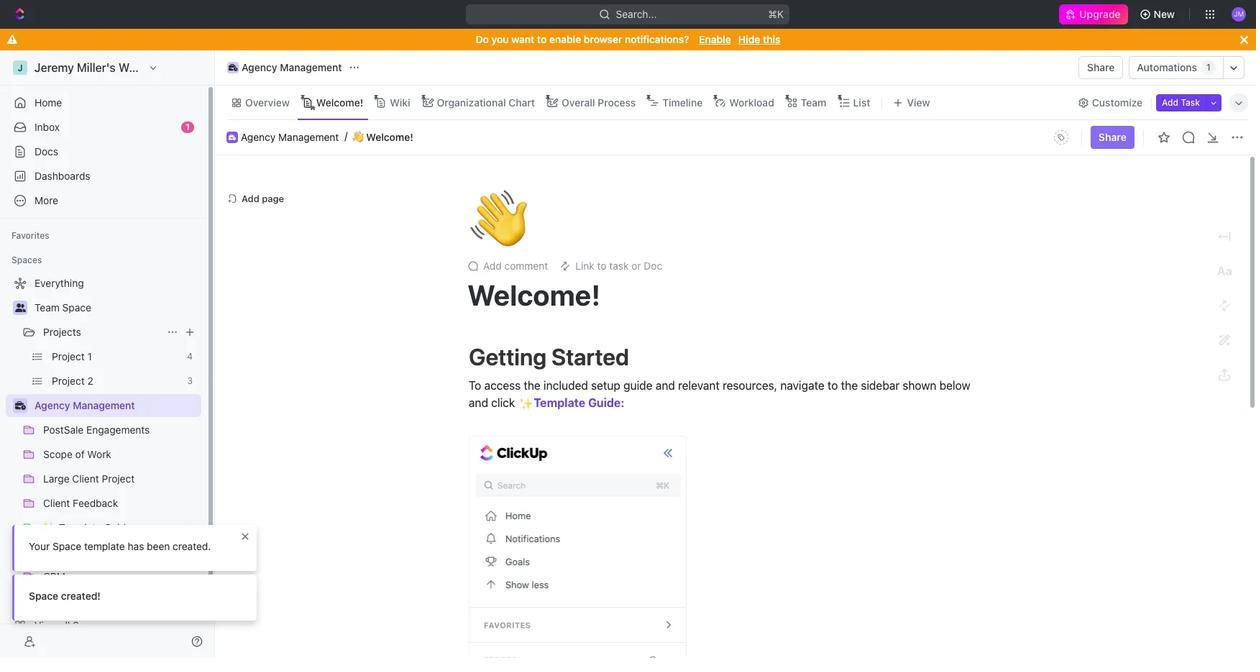 Task type: describe. For each thing, give the bounding box(es) containing it.
jeremy miller's workspace
[[35, 61, 178, 74]]

overall
[[562, 96, 595, 108]]

team for team space
[[35, 301, 60, 314]]

chart
[[509, 96, 535, 108]]

0 vertical spatial agency management link
[[224, 59, 346, 76]]

management for rightmost business time image
[[278, 131, 339, 143]]

agency management link for leftmost business time image
[[35, 394, 199, 417]]

0 horizontal spatial to
[[537, 33, 547, 45]]

favorites
[[12, 230, 49, 241]]

page
[[262, 192, 284, 204]]

add task
[[1162, 97, 1200, 108]]

been
[[147, 540, 170, 552]]

miller's
[[77, 61, 116, 74]]

jm button
[[1228, 3, 1251, 26]]

workload link
[[727, 92, 775, 113]]

to inside link to task or doc dropdown button
[[597, 260, 607, 272]]

has
[[128, 540, 144, 552]]

large client project link
[[43, 468, 199, 491]]

guide
[[624, 379, 653, 392]]

2 vertical spatial space
[[29, 590, 58, 602]]

docs link
[[6, 140, 201, 163]]

👋 button
[[468, 185, 531, 252]]

large
[[43, 473, 69, 485]]

management for leftmost business time image
[[73, 399, 135, 411]]

agency management for leftmost business time image
[[35, 399, 135, 411]]

view
[[907, 96, 930, 108]]

add for add comment
[[483, 260, 502, 272]]

to
[[469, 379, 481, 392]]

search...
[[616, 8, 657, 20]]

browser
[[584, 33, 623, 45]]

add task button
[[1157, 94, 1206, 111]]

of
[[75, 448, 85, 460]]

project 2 link
[[52, 370, 182, 393]]

postsale
[[43, 424, 84, 436]]

wiki
[[390, 96, 410, 108]]

timeline
[[663, 96, 703, 108]]

task
[[609, 260, 629, 272]]

1 vertical spatial and
[[469, 396, 488, 409]]

project 1
[[52, 350, 92, 363]]

customize button
[[1074, 92, 1147, 113]]

2 the from the left
[[841, 379, 858, 392]]

agency for rightmost business time image
[[241, 131, 276, 143]]

your space template  has been created.
[[29, 540, 211, 552]]

home link
[[6, 91, 201, 114]]

3
[[187, 375, 193, 386]]

0 vertical spatial agency
[[242, 61, 277, 73]]

you
[[492, 33, 509, 45]]

share inside button
[[1088, 61, 1115, 73]]

space for team
[[62, 301, 91, 314]]

2 horizontal spatial welcome!
[[468, 278, 601, 311]]

this
[[763, 33, 781, 45]]

getting started
[[469, 343, 629, 370]]

✨ for ✨ template guide:
[[519, 398, 533, 411]]

automations
[[1137, 61, 1198, 73]]

welcome! link
[[313, 92, 363, 113]]

sidebar navigation
[[0, 50, 218, 658]]

scope of work link
[[43, 443, 199, 466]]

list
[[853, 96, 871, 108]]

project for project 1
[[52, 350, 85, 363]]

4
[[187, 351, 193, 362]]

more button
[[6, 189, 201, 212]]

relevant
[[678, 379, 720, 392]]

favorites button
[[6, 227, 55, 245]]

engagements
[[86, 424, 150, 436]]

2 vertical spatial project
[[102, 473, 135, 485]]

comment
[[505, 260, 548, 272]]

1 horizontal spatial and
[[656, 379, 675, 392]]

to access the included setup guide and relevant resources, navigate to the sidebar shown below and click
[[469, 379, 974, 409]]

overall process link
[[559, 92, 636, 113]]

space created!
[[29, 590, 101, 602]]

2 horizontal spatial 1
[[1207, 62, 1211, 73]]

enable
[[699, 33, 731, 45]]

template for guide:
[[534, 396, 586, 409]]

template for guide
[[59, 521, 101, 534]]

shown
[[903, 379, 937, 392]]

scope of work
[[43, 448, 111, 460]]

0 horizontal spatial business time image
[[15, 401, 26, 410]]

your
[[29, 540, 50, 552]]

customize
[[1092, 96, 1143, 108]]

✨ template guide:
[[519, 396, 625, 411]]

enable
[[549, 33, 581, 45]]

link to task or doc
[[576, 260, 663, 272]]

2
[[87, 375, 93, 387]]

notifications?
[[625, 33, 689, 45]]

1 vertical spatial 1
[[186, 122, 190, 132]]

add for add page
[[242, 192, 259, 204]]

task
[[1181, 97, 1200, 108]]

1 horizontal spatial business time image
[[229, 134, 236, 140]]

created.
[[173, 540, 211, 552]]

upgrade link
[[1060, 4, 1128, 24]]

dashboards
[[35, 170, 90, 182]]

space for your
[[52, 540, 81, 552]]

sidebar
[[861, 379, 900, 392]]

access
[[484, 379, 521, 392]]

home
[[35, 96, 62, 109]]

everything
[[35, 277, 84, 289]]



Task type: locate. For each thing, give the bounding box(es) containing it.
dashboards link
[[6, 165, 201, 188]]

management up the postsale engagements
[[73, 399, 135, 411]]

agency management up overview
[[242, 61, 342, 73]]

user group image
[[15, 304, 26, 312]]

agency management down overview
[[241, 131, 339, 143]]

postsale engagements
[[43, 424, 150, 436]]

started
[[552, 343, 629, 370]]

welcome! down wiki link
[[366, 131, 413, 143]]

0 vertical spatial business time image
[[229, 134, 236, 140]]

2 horizontal spatial to
[[828, 379, 838, 392]]

0 horizontal spatial template
[[59, 521, 101, 534]]

add left page
[[242, 192, 259, 204]]

add for add task
[[1162, 97, 1179, 108]]

click
[[491, 396, 515, 409]]

overview
[[245, 96, 290, 108]]

project for project 2
[[52, 375, 85, 387]]

agency for leftmost business time image
[[35, 399, 70, 411]]

agency management link down overview
[[241, 131, 339, 143]]

👋 down welcome! link
[[353, 131, 364, 143]]

everything link
[[6, 272, 199, 295]]

new button
[[1134, 3, 1184, 26]]

and down to
[[469, 396, 488, 409]]

feedback
[[73, 497, 118, 509]]

1 horizontal spatial client
[[72, 473, 99, 485]]

business time image
[[229, 64, 238, 71]]

large client project
[[43, 473, 135, 485]]

docs
[[35, 145, 58, 158]]

welcome!
[[316, 96, 363, 108], [366, 131, 413, 143], [468, 278, 601, 311]]

agency right business time icon
[[242, 61, 277, 73]]

0 horizontal spatial add
[[242, 192, 259, 204]]

👋 up add comment
[[470, 185, 528, 252]]

1 vertical spatial add
[[242, 192, 259, 204]]

and right guide
[[656, 379, 675, 392]]

agency management down 2
[[35, 399, 135, 411]]

1 inside tree
[[87, 350, 92, 363]]

team inside sidebar navigation
[[35, 301, 60, 314]]

1 vertical spatial 👋
[[470, 185, 528, 252]]

0 vertical spatial and
[[656, 379, 675, 392]]

1 horizontal spatial template
[[534, 396, 586, 409]]

guide:
[[588, 396, 625, 409]]

organizational
[[437, 96, 506, 108]]

team for team
[[801, 96, 827, 108]]

project left 2
[[52, 375, 85, 387]]

link to task or doc button
[[554, 256, 668, 276]]

0 vertical spatial to
[[537, 33, 547, 45]]

add left comment
[[483, 260, 502, 272]]

👋 welcome!
[[353, 131, 413, 143]]

team left list link
[[801, 96, 827, 108]]

wiki link
[[387, 92, 410, 113]]

template inside "link"
[[59, 521, 101, 534]]

share up customize button
[[1088, 61, 1115, 73]]

management up welcome! link
[[280, 61, 342, 73]]

add inside 'add task' button
[[1162, 97, 1179, 108]]

1
[[1207, 62, 1211, 73], [186, 122, 190, 132], [87, 350, 92, 363]]

add comment
[[483, 260, 548, 272]]

agency management link up overview
[[224, 59, 346, 76]]

add left task
[[1162, 97, 1179, 108]]

agency management for rightmost business time image
[[241, 131, 339, 143]]

0 vertical spatial team
[[801, 96, 827, 108]]

to inside to access the included setup guide and relevant resources, navigate to the sidebar shown below and click
[[828, 379, 838, 392]]

👋 inside the 👋 welcome!
[[353, 131, 364, 143]]

2 vertical spatial management
[[73, 399, 135, 411]]

client
[[72, 473, 99, 485], [43, 497, 70, 509]]

template
[[534, 396, 586, 409], [59, 521, 101, 534]]

1 vertical spatial welcome!
[[366, 131, 413, 143]]

template down client feedback
[[59, 521, 101, 534]]

1 vertical spatial agency
[[241, 131, 276, 143]]

add page
[[242, 192, 284, 204]]

team right user group image at the top left
[[35, 301, 60, 314]]

template down included
[[534, 396, 586, 409]]

1 vertical spatial management
[[278, 131, 339, 143]]

or
[[632, 260, 641, 272]]

2 vertical spatial 1
[[87, 350, 92, 363]]

the right access
[[524, 379, 541, 392]]

1 vertical spatial space
[[52, 540, 81, 552]]

0 horizontal spatial 1
[[87, 350, 92, 363]]

do you want to enable browser notifications? enable hide this
[[476, 33, 781, 45]]

0 vertical spatial ✨
[[519, 398, 533, 411]]

projects link
[[43, 321, 161, 344]]

1 vertical spatial to
[[597, 260, 607, 272]]

space down ✨ template guide
[[52, 540, 81, 552]]

2 vertical spatial agency
[[35, 399, 70, 411]]

doc
[[644, 260, 663, 272]]

✨ up your
[[43, 521, 56, 534]]

1 horizontal spatial 1
[[186, 122, 190, 132]]

workspace
[[119, 61, 178, 74]]

✨ inside ✨ template guide:
[[519, 398, 533, 411]]

1 vertical spatial template
[[59, 521, 101, 534]]

below
[[940, 379, 971, 392]]

1 vertical spatial ✨
[[43, 521, 56, 534]]

1 the from the left
[[524, 379, 541, 392]]

template inside ✨ template guide:
[[534, 396, 586, 409]]

✨ right click
[[519, 398, 533, 411]]

the left sidebar
[[841, 379, 858, 392]]

agency management link
[[224, 59, 346, 76], [241, 131, 339, 143], [35, 394, 199, 417]]

1 horizontal spatial the
[[841, 379, 858, 392]]

0 horizontal spatial and
[[469, 396, 488, 409]]

postsale engagements link
[[43, 419, 199, 442]]

getting
[[469, 343, 547, 370]]

want
[[512, 33, 535, 45]]

client feedback
[[43, 497, 118, 509]]

project down scope of work link
[[102, 473, 135, 485]]

client down large
[[43, 497, 70, 509]]

👋 for 👋 welcome!
[[353, 131, 364, 143]]

1 horizontal spatial welcome!
[[366, 131, 413, 143]]

space inside team space link
[[62, 301, 91, 314]]

1 horizontal spatial ✨
[[519, 398, 533, 411]]

projects
[[43, 326, 81, 338]]

1 vertical spatial project
[[52, 375, 85, 387]]

0 vertical spatial 👋
[[353, 131, 364, 143]]

share down customize button
[[1099, 131, 1127, 143]]

0 horizontal spatial welcome!
[[316, 96, 363, 108]]

overview link
[[242, 92, 290, 113]]

space up projects
[[62, 301, 91, 314]]

management down welcome! link
[[278, 131, 339, 143]]

to right link
[[597, 260, 607, 272]]

2 vertical spatial add
[[483, 260, 502, 272]]

business time image
[[229, 134, 236, 140], [15, 401, 26, 410]]

welcome! down comment
[[468, 278, 601, 311]]

resources,
[[723, 379, 778, 392]]

2 vertical spatial welcome!
[[468, 278, 601, 311]]

timeline link
[[660, 92, 703, 113]]

2 vertical spatial agency management
[[35, 399, 135, 411]]

list link
[[851, 92, 871, 113]]

0 vertical spatial agency management
[[242, 61, 342, 73]]

more
[[35, 194, 58, 206]]

0 vertical spatial template
[[534, 396, 586, 409]]

0 horizontal spatial ✨
[[43, 521, 56, 534]]

process
[[598, 96, 636, 108]]

agency up 'postsale'
[[35, 399, 70, 411]]

✨ for ✨ template guide
[[43, 521, 56, 534]]

share
[[1088, 61, 1115, 73], [1099, 131, 1127, 143]]

jeremy
[[35, 61, 74, 74]]

0 vertical spatial client
[[72, 473, 99, 485]]

guide
[[104, 521, 131, 534]]

dropdown menu image
[[1050, 126, 1073, 149]]

jm
[[1234, 10, 1244, 18]]

✨ template guide
[[43, 521, 131, 534]]

space
[[62, 301, 91, 314], [52, 540, 81, 552], [29, 590, 58, 602]]

client feedback link
[[43, 492, 199, 515]]

agency down overview 'link'
[[241, 131, 276, 143]]

2 horizontal spatial add
[[1162, 97, 1179, 108]]

agency management inside tree
[[35, 399, 135, 411]]

0 vertical spatial space
[[62, 301, 91, 314]]

welcome! up the 👋 welcome!
[[316, 96, 363, 108]]

organizational chart
[[437, 96, 535, 108]]

team space link
[[35, 296, 199, 319]]

✨ inside "link"
[[43, 521, 56, 534]]

overall process
[[562, 96, 636, 108]]

0 horizontal spatial the
[[524, 379, 541, 392]]

team
[[801, 96, 827, 108], [35, 301, 60, 314]]

1 vertical spatial client
[[43, 497, 70, 509]]

👋 for 👋
[[470, 185, 528, 252]]

jeremy miller's workspace, , element
[[13, 60, 27, 75]]

0 vertical spatial share
[[1088, 61, 1115, 73]]

0 vertical spatial 1
[[1207, 62, 1211, 73]]

navigate
[[781, 379, 825, 392]]

included
[[544, 379, 588, 392]]

tree containing everything
[[6, 272, 201, 658]]

1 vertical spatial agency management
[[241, 131, 339, 143]]

view button
[[889, 86, 935, 119]]

hide
[[739, 33, 761, 45]]

upgrade
[[1080, 8, 1121, 20]]

to right the navigate
[[828, 379, 838, 392]]

agency management link for rightmost business time image
[[241, 131, 339, 143]]

1 vertical spatial agency management link
[[241, 131, 339, 143]]

1 horizontal spatial to
[[597, 260, 607, 272]]

tree
[[6, 272, 201, 658]]

0 horizontal spatial 👋
[[353, 131, 364, 143]]

to right want
[[537, 33, 547, 45]]

team link
[[798, 92, 827, 113]]

j
[[18, 62, 23, 73]]

2 vertical spatial to
[[828, 379, 838, 392]]

1 vertical spatial team
[[35, 301, 60, 314]]

0 vertical spatial management
[[280, 61, 342, 73]]

0 horizontal spatial team
[[35, 301, 60, 314]]

0 vertical spatial project
[[52, 350, 85, 363]]

share button
[[1079, 56, 1124, 79]]

✨
[[519, 398, 533, 411], [43, 521, 56, 534]]

project up project 2
[[52, 350, 85, 363]]

tree inside sidebar navigation
[[6, 272, 201, 658]]

0 vertical spatial welcome!
[[316, 96, 363, 108]]

1 horizontal spatial 👋
[[470, 185, 528, 252]]

0 horizontal spatial client
[[43, 497, 70, 509]]

space left created!
[[29, 590, 58, 602]]

1 horizontal spatial add
[[483, 260, 502, 272]]

add
[[1162, 97, 1179, 108], [242, 192, 259, 204], [483, 260, 502, 272]]

team space
[[35, 301, 91, 314]]

0 vertical spatial add
[[1162, 97, 1179, 108]]

client up client feedback
[[72, 473, 99, 485]]

1 vertical spatial share
[[1099, 131, 1127, 143]]

2 vertical spatial agency management link
[[35, 394, 199, 417]]

inbox
[[35, 121, 60, 133]]

work
[[87, 448, 111, 460]]

agency management link up engagements
[[35, 394, 199, 417]]

1 horizontal spatial team
[[801, 96, 827, 108]]

management inside tree
[[73, 399, 135, 411]]

agency
[[242, 61, 277, 73], [241, 131, 276, 143], [35, 399, 70, 411]]

agency inside sidebar navigation
[[35, 399, 70, 411]]

1 vertical spatial business time image
[[15, 401, 26, 410]]

setup
[[591, 379, 621, 392]]



Task type: vqa. For each thing, say whether or not it's contained in the screenshot.
View
yes



